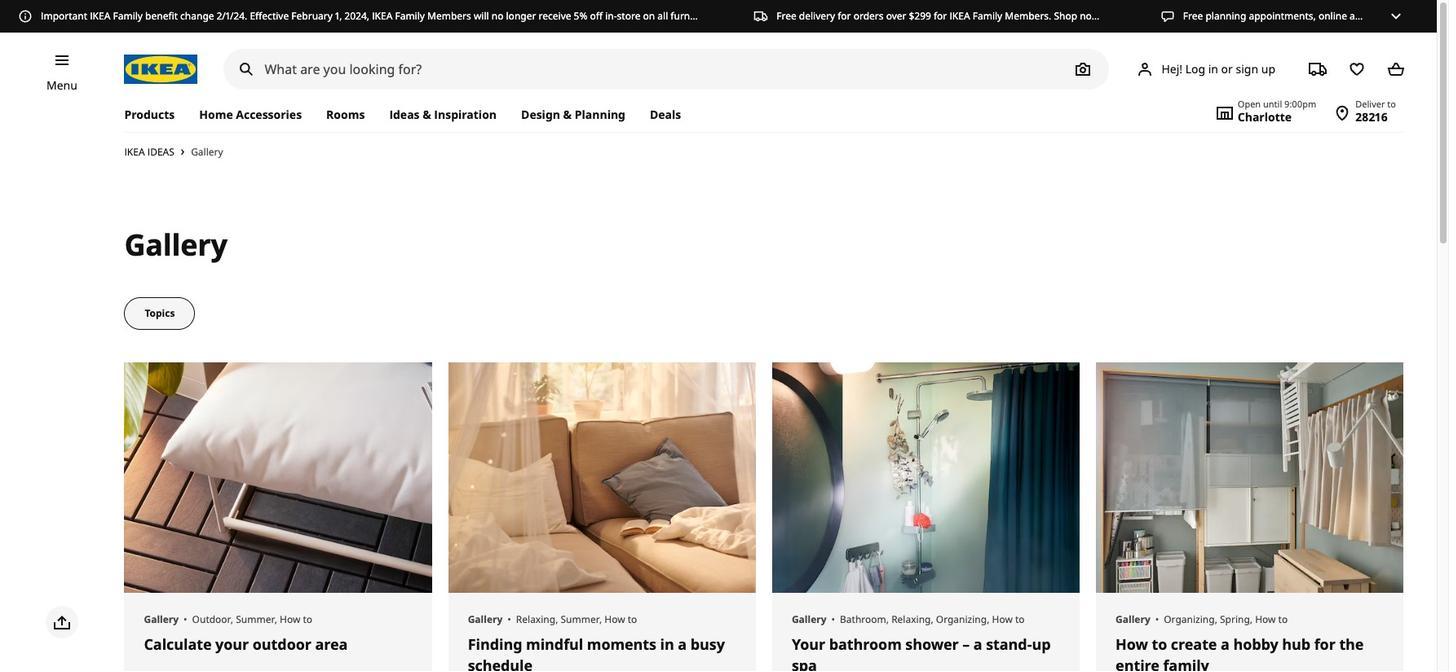 Task type: describe. For each thing, give the bounding box(es) containing it.
design
[[521, 107, 560, 122]]

2 family from the left
[[395, 9, 425, 23]]

for for how
[[1314, 635, 1336, 655]]

all
[[658, 9, 668, 23]]

1 relaxing from the left
[[516, 613, 555, 627]]

1 organizing from the left
[[936, 613, 987, 627]]

sign
[[1236, 61, 1258, 76]]

schedule
[[468, 656, 533, 672]]

gallery down home
[[191, 145, 223, 159]]

ideas & inspiration link
[[377, 98, 509, 132]]

gallery up topics
[[124, 225, 227, 265]]

menu
[[46, 77, 77, 93]]

free planning appointments, online and in-store link
[[1160, 9, 1405, 24]]

important ikea family benefit change 2/1/24. effective february 1, 2024, ikea family members will no longer receive 5% off in-store on all furniture and décor. learn more link
[[18, 9, 818, 24]]

& for design
[[563, 107, 572, 122]]

through
[[1102, 9, 1139, 23]]

gallery for your
[[792, 613, 826, 627]]

free for free delivery for orders over $299 for ikea family members. shop now through feb 3
[[777, 9, 796, 23]]

home accessories link
[[187, 98, 314, 132]]

busy
[[691, 635, 725, 655]]

online
[[1319, 9, 1347, 23]]

deliver
[[1356, 98, 1385, 110]]

deals link
[[638, 98, 693, 132]]

calculate
[[144, 635, 212, 655]]

ideas & inspiration
[[389, 107, 497, 122]]

the
[[1339, 635, 1364, 655]]

$299
[[909, 9, 931, 23]]

rooms link
[[314, 98, 377, 132]]

finding
[[468, 635, 522, 655]]

hej!
[[1162, 61, 1182, 76]]

hej! log in or sign up
[[1162, 61, 1275, 76]]

finding mindful moments in a busy schedule
[[468, 635, 725, 672]]

planning
[[1206, 9, 1246, 23]]

ikea logotype, go to start page image
[[124, 55, 198, 84]]

2 and from the left
[[1350, 9, 1367, 23]]

log
[[1185, 61, 1205, 76]]

members
[[427, 9, 471, 23]]

to up moments
[[628, 613, 637, 627]]

family inside free delivery for orders over $299 for ikea family members. shop now through feb 3 link
[[973, 9, 1002, 23]]

feb
[[1142, 9, 1158, 23]]

ikea right $299
[[950, 9, 970, 23]]

stand-
[[986, 635, 1032, 655]]

1 horizontal spatial in
[[1208, 61, 1218, 76]]

how for to
[[1255, 613, 1276, 627]]

off
[[590, 9, 603, 23]]

longer
[[506, 9, 536, 23]]

design & planning
[[521, 107, 625, 122]]

effective
[[250, 9, 289, 23]]

area
[[315, 635, 348, 655]]

calculate your outdoor area
[[144, 635, 348, 655]]

how for mindful
[[604, 613, 625, 627]]

hub
[[1282, 635, 1311, 655]]

open
[[1238, 98, 1261, 110]]

to up "hub"
[[1278, 613, 1288, 627]]

summer for mindful
[[561, 613, 599, 627]]

how inside how to create a hobby hub for the entire family
[[1116, 635, 1148, 655]]

ideas
[[389, 107, 420, 122]]

topics button
[[124, 298, 195, 330]]

0 horizontal spatial for
[[838, 9, 851, 23]]

how up stand-
[[992, 613, 1013, 627]]

0 vertical spatial up
[[1261, 61, 1275, 76]]

more
[[794, 9, 818, 23]]

to up stand-
[[1015, 613, 1025, 627]]

toggle image
[[1383, 3, 1409, 29]]

topics
[[145, 307, 175, 320]]

outdoor summer how to
[[192, 613, 312, 627]]

spring
[[1220, 613, 1250, 627]]

inspiration
[[434, 107, 497, 122]]

receive
[[539, 9, 571, 23]]

1 and from the left
[[714, 9, 732, 23]]

gallery for how
[[1116, 613, 1150, 627]]

–
[[962, 635, 970, 655]]

bathroom
[[840, 613, 886, 627]]

your
[[792, 635, 825, 655]]

benefit
[[145, 9, 178, 23]]

menu button
[[46, 77, 77, 95]]

products
[[124, 107, 175, 122]]

ideas
[[147, 145, 174, 159]]

deals
[[650, 107, 681, 122]]

relaxing summer how to
[[516, 613, 637, 627]]

a inside how to create a hobby hub for the entire family
[[1221, 635, 1230, 655]]

february
[[291, 9, 333, 23]]



Task type: vqa. For each thing, say whether or not it's contained in the screenshot.
from in the Dropdown Button
no



Task type: locate. For each thing, give the bounding box(es) containing it.
or
[[1221, 61, 1233, 76]]

how up moments
[[604, 613, 625, 627]]

0 horizontal spatial &
[[423, 107, 431, 122]]

relaxing
[[516, 613, 555, 627], [891, 613, 931, 627]]

ikea right 'important'
[[90, 9, 110, 23]]

free planning appointments, online and in-store
[[1183, 9, 1405, 23]]

how up outdoor
[[280, 613, 300, 627]]

no
[[492, 9, 503, 23]]

in left busy
[[660, 635, 674, 655]]

in- left toggle image
[[1370, 9, 1381, 23]]

and left décor. at the right of the page
[[714, 9, 732, 23]]

organizing up create at bottom
[[1164, 613, 1215, 627]]

on
[[643, 9, 655, 23]]

moments
[[587, 635, 656, 655]]

1 vertical spatial in
[[660, 635, 674, 655]]

&
[[423, 107, 431, 122], [563, 107, 572, 122]]

bathroom relaxing organizing how to
[[840, 613, 1025, 627]]

a inside finding mindful moments in a busy schedule
[[678, 635, 687, 655]]

& inside ideas & inspiration link
[[423, 107, 431, 122]]

up right sign
[[1261, 61, 1275, 76]]

0 vertical spatial in
[[1208, 61, 1218, 76]]

your bathroom shower – a stand-up spa
[[792, 635, 1051, 672]]

store left the on
[[617, 9, 640, 23]]

family left benefit
[[113, 9, 143, 23]]

outdoor
[[253, 635, 311, 655]]

for inside how to create a hobby hub for the entire family
[[1314, 635, 1336, 655]]

2 a from the left
[[973, 635, 982, 655]]

members.
[[1005, 9, 1051, 23]]

gallery up finding at the bottom left of page
[[468, 613, 503, 627]]

delivery
[[799, 9, 835, 23]]

free for free planning appointments, online and in-store
[[1183, 9, 1203, 23]]

2 horizontal spatial for
[[1314, 635, 1336, 655]]

and right online
[[1350, 9, 1367, 23]]

décor.
[[734, 9, 762, 23]]

2 relaxing from the left
[[891, 613, 931, 627]]

1 free from the left
[[777, 9, 796, 23]]

until
[[1263, 98, 1282, 110]]

1 horizontal spatial and
[[1350, 9, 1367, 23]]

& right the 'design'
[[563, 107, 572, 122]]

up right –
[[1032, 635, 1051, 655]]

2 free from the left
[[1183, 9, 1203, 23]]

ikea ideas
[[124, 145, 174, 159]]

1,
[[335, 9, 342, 23]]

to
[[1387, 98, 1396, 110], [303, 613, 312, 627], [628, 613, 637, 627], [1015, 613, 1025, 627], [1278, 613, 1288, 627], [1152, 635, 1167, 655]]

relaxing up 'shower'
[[891, 613, 931, 627]]

family left the members.
[[973, 9, 1002, 23]]

summer up calculate your outdoor area
[[236, 613, 275, 627]]

a down organizing spring how to
[[1221, 635, 1230, 655]]

organizing spring how to
[[1164, 613, 1288, 627]]

a for –
[[973, 635, 982, 655]]

1 horizontal spatial summer
[[561, 613, 599, 627]]

a left busy
[[678, 635, 687, 655]]

shop
[[1054, 9, 1077, 23]]

organizing
[[936, 613, 987, 627], [1164, 613, 1215, 627]]

1 horizontal spatial relaxing
[[891, 613, 931, 627]]

in left or
[[1208, 61, 1218, 76]]

charlotte
[[1238, 109, 1292, 125]]

1 horizontal spatial in-
[[1370, 9, 1381, 23]]

mindful
[[526, 635, 583, 655]]

& inside design & planning link
[[563, 107, 572, 122]]

0 horizontal spatial up
[[1032, 635, 1051, 655]]

how to create a hobby hub for the entire family
[[1116, 635, 1364, 672]]

furniture
[[671, 9, 712, 23]]

to inside how to create a hobby hub for the entire family
[[1152, 635, 1167, 655]]

spa
[[792, 656, 817, 672]]

0 horizontal spatial and
[[714, 9, 732, 23]]

1 vertical spatial up
[[1032, 635, 1051, 655]]

create
[[1171, 635, 1217, 655]]

0 horizontal spatial organizing
[[936, 613, 987, 627]]

1 summer from the left
[[236, 613, 275, 627]]

entire
[[1116, 656, 1159, 672]]

relaxing up mindful
[[516, 613, 555, 627]]

0 horizontal spatial free
[[777, 9, 796, 23]]

over
[[886, 9, 906, 23]]

change
[[180, 9, 214, 23]]

a inside your bathroom shower – a stand-up spa
[[973, 635, 982, 655]]

2 summer from the left
[[561, 613, 599, 627]]

home accessories
[[199, 107, 302, 122]]

1 horizontal spatial for
[[934, 9, 947, 23]]

free left the delivery on the top right of page
[[777, 9, 796, 23]]

how for your
[[280, 613, 300, 627]]

gallery for calculate
[[144, 613, 179, 627]]

up
[[1261, 61, 1275, 76], [1032, 635, 1051, 655]]

3
[[1161, 9, 1167, 23]]

will
[[474, 9, 489, 23]]

ikea right 2024, at top
[[372, 9, 393, 23]]

1 horizontal spatial a
[[973, 635, 982, 655]]

1 store from the left
[[617, 9, 640, 23]]

how up "entire"
[[1116, 635, 1148, 655]]

& for ideas
[[423, 107, 431, 122]]

orders
[[854, 9, 884, 23]]

gallery up calculate
[[144, 613, 179, 627]]

2024,
[[345, 9, 369, 23]]

important ikea family benefit change 2/1/24. effective february 1, 2024, ikea family members will no longer receive 5% off in-store on all furniture and décor. learn more
[[41, 9, 818, 23]]

0 horizontal spatial family
[[113, 9, 143, 23]]

outdoor
[[192, 613, 231, 627]]

family left members
[[395, 9, 425, 23]]

ikea ideas link
[[124, 145, 174, 159]]

2 & from the left
[[563, 107, 572, 122]]

28216
[[1356, 109, 1388, 125]]

1 horizontal spatial up
[[1261, 61, 1275, 76]]

a for in
[[678, 635, 687, 655]]

0 horizontal spatial store
[[617, 9, 640, 23]]

summer up mindful
[[561, 613, 599, 627]]

1 & from the left
[[423, 107, 431, 122]]

in- right off
[[605, 9, 617, 23]]

store
[[617, 9, 640, 23], [1381, 9, 1405, 23]]

organizing up –
[[936, 613, 987, 627]]

2 horizontal spatial family
[[973, 9, 1002, 23]]

now
[[1080, 9, 1099, 23]]

ikea left ideas at top
[[124, 145, 145, 159]]

to up "entire"
[[1152, 635, 1167, 655]]

1 in- from the left
[[605, 9, 617, 23]]

a right –
[[973, 635, 982, 655]]

for left orders
[[838, 9, 851, 23]]

in
[[1208, 61, 1218, 76], [660, 635, 674, 655]]

1 a from the left
[[678, 635, 687, 655]]

deliver to 28216
[[1356, 98, 1396, 125]]

design & planning link
[[509, 98, 638, 132]]

gallery
[[191, 145, 223, 159], [124, 225, 227, 265], [144, 613, 179, 627], [468, 613, 503, 627], [792, 613, 826, 627], [1116, 613, 1150, 627]]

open until 9:00pm charlotte
[[1238, 98, 1316, 125]]

family
[[1163, 656, 1209, 672]]

3 a from the left
[[1221, 635, 1230, 655]]

appointments,
[[1249, 9, 1316, 23]]

5%
[[574, 9, 588, 23]]

hobby
[[1233, 635, 1278, 655]]

1 horizontal spatial free
[[1183, 9, 1203, 23]]

for for free
[[934, 9, 947, 23]]

& right ideas
[[423, 107, 431, 122]]

planning
[[575, 107, 625, 122]]

0 horizontal spatial in
[[660, 635, 674, 655]]

free right 3
[[1183, 9, 1203, 23]]

free delivery for orders over $299 for ikea family members. shop now through feb 3
[[777, 9, 1167, 23]]

Search by product text field
[[224, 49, 1109, 90]]

in-
[[605, 9, 617, 23], [1370, 9, 1381, 23]]

important
[[41, 9, 87, 23]]

how
[[280, 613, 300, 627], [604, 613, 625, 627], [992, 613, 1013, 627], [1255, 613, 1276, 627], [1116, 635, 1148, 655]]

1 horizontal spatial organizing
[[1164, 613, 1215, 627]]

3 family from the left
[[973, 9, 1002, 23]]

ikea
[[90, 9, 110, 23], [372, 9, 393, 23], [950, 9, 970, 23], [124, 145, 145, 159]]

gallery up "entire"
[[1116, 613, 1150, 627]]

1 horizontal spatial store
[[1381, 9, 1405, 23]]

bathroom
[[829, 635, 902, 655]]

to up outdoor
[[303, 613, 312, 627]]

2 organizing from the left
[[1164, 613, 1215, 627]]

0 horizontal spatial in-
[[605, 9, 617, 23]]

summer for your
[[236, 613, 275, 627]]

to inside deliver to 28216
[[1387, 98, 1396, 110]]

for left 'the' on the bottom right of page
[[1314, 635, 1336, 655]]

2/1/24.
[[217, 9, 247, 23]]

gallery up your
[[792, 613, 826, 627]]

1 family from the left
[[113, 9, 143, 23]]

a
[[678, 635, 687, 655], [973, 635, 982, 655], [1221, 635, 1230, 655]]

1 horizontal spatial &
[[563, 107, 572, 122]]

2 in- from the left
[[1370, 9, 1381, 23]]

0 horizontal spatial summer
[[236, 613, 275, 627]]

learn
[[765, 9, 791, 23]]

shower
[[905, 635, 959, 655]]

gallery for finding
[[468, 613, 503, 627]]

for right $299
[[934, 9, 947, 23]]

store right online
[[1381, 9, 1405, 23]]

0 horizontal spatial a
[[678, 635, 687, 655]]

2 horizontal spatial a
[[1221, 635, 1230, 655]]

up inside your bathroom shower – a stand-up spa
[[1032, 635, 1051, 655]]

0 horizontal spatial relaxing
[[516, 613, 555, 627]]

your
[[215, 635, 249, 655]]

1 horizontal spatial family
[[395, 9, 425, 23]]

2 store from the left
[[1381, 9, 1405, 23]]

None search field
[[224, 49, 1109, 90]]

how up the hobby
[[1255, 613, 1276, 627]]

accessories
[[236, 107, 302, 122]]

to right deliver
[[1387, 98, 1396, 110]]

9:00pm
[[1284, 98, 1316, 110]]

in inside finding mindful moments in a busy schedule
[[660, 635, 674, 655]]



